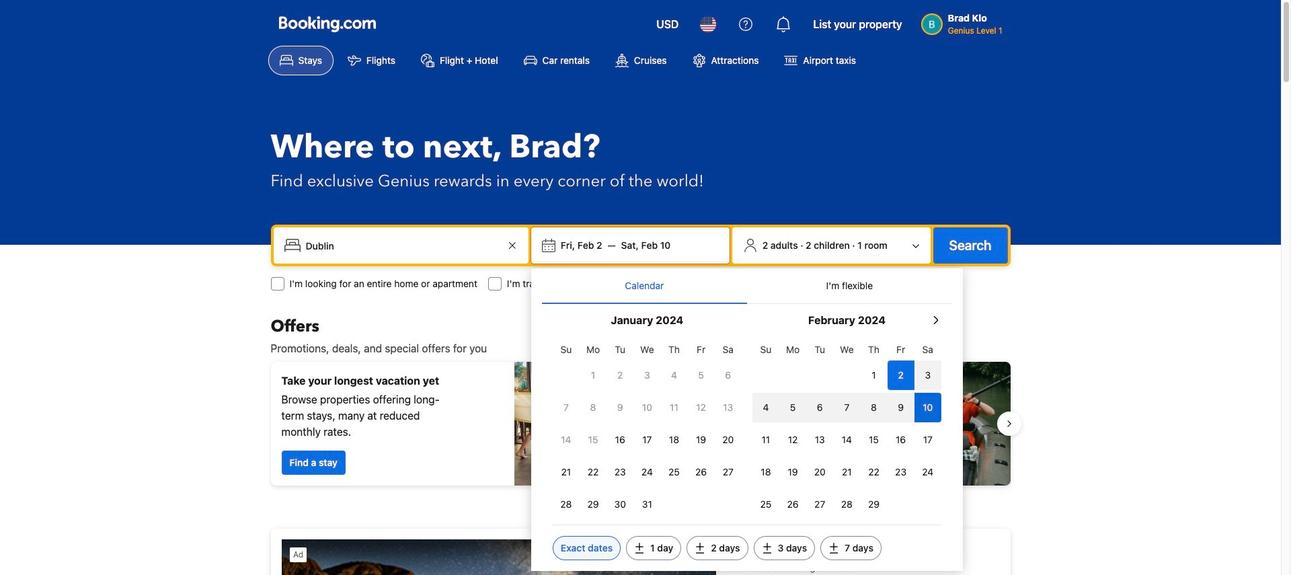 Task type: vqa. For each thing, say whether or not it's contained in the screenshot.
MEDITERRANEAN
no



Task type: describe. For each thing, give the bounding box(es) containing it.
3 February 2024 checkbox
[[915, 361, 942, 390]]

15 February 2024 checkbox
[[861, 425, 888, 455]]

cell up 17 february 2024 checkbox
[[915, 390, 942, 423]]

24 February 2024 checkbox
[[915, 458, 942, 487]]

16 February 2024 checkbox
[[888, 425, 915, 455]]

18 February 2024 checkbox
[[753, 458, 780, 487]]

1 January 2024 checkbox
[[580, 361, 607, 390]]

19 February 2024 checkbox
[[780, 458, 807, 487]]

4 January 2024 checkbox
[[661, 361, 688, 390]]

25 February 2024 checkbox
[[753, 490, 780, 519]]

29 February 2024 checkbox
[[861, 490, 888, 519]]

1 February 2024 checkbox
[[861, 361, 888, 390]]

20 February 2024 checkbox
[[807, 458, 834, 487]]

7 January 2024 checkbox
[[553, 393, 580, 423]]

22 January 2024 checkbox
[[580, 458, 607, 487]]

14 January 2024 checkbox
[[553, 425, 580, 455]]

cell up 15 february 2024 'checkbox'
[[861, 390, 888, 423]]

2 grid from the left
[[753, 336, 942, 519]]

cell up 14 february 2024 checkbox
[[834, 390, 861, 423]]

8 February 2024 checkbox
[[861, 393, 888, 423]]

29 January 2024 checkbox
[[580, 490, 607, 519]]

cell up 11 february 2024 option
[[753, 390, 780, 423]]

13 February 2024 checkbox
[[807, 425, 834, 455]]

21 January 2024 checkbox
[[553, 458, 580, 487]]

15 January 2024 checkbox
[[580, 425, 607, 455]]

booking.com image
[[279, 16, 376, 32]]

6 January 2024 checkbox
[[715, 361, 742, 390]]

cell up 12 february 2024 'option'
[[780, 390, 807, 423]]

27 January 2024 checkbox
[[715, 458, 742, 487]]

10 February 2024 checkbox
[[915, 393, 942, 423]]

31 January 2024 checkbox
[[634, 490, 661, 519]]

20 January 2024 checkbox
[[715, 425, 742, 455]]

18 January 2024 checkbox
[[661, 425, 688, 455]]

27 February 2024 checkbox
[[807, 490, 834, 519]]

10 January 2024 checkbox
[[634, 393, 661, 423]]

cell up 9 february 2024 option
[[888, 358, 915, 390]]

24 January 2024 checkbox
[[634, 458, 661, 487]]

your account menu brad klo genius level 1 element
[[922, 6, 1008, 37]]

28 January 2024 checkbox
[[553, 490, 580, 519]]



Task type: locate. For each thing, give the bounding box(es) containing it.
12 February 2024 checkbox
[[780, 425, 807, 455]]

take your longest vacation yet image
[[514, 362, 635, 486]]

26 February 2024 checkbox
[[780, 490, 807, 519]]

14 February 2024 checkbox
[[834, 425, 861, 455]]

22 February 2024 checkbox
[[861, 458, 888, 487]]

28 February 2024 checkbox
[[834, 490, 861, 519]]

tab list
[[542, 268, 953, 305]]

4 February 2024 checkbox
[[753, 393, 780, 423]]

3 January 2024 checkbox
[[634, 361, 661, 390]]

23 January 2024 checkbox
[[607, 458, 634, 487]]

2 February 2024 checkbox
[[888, 361, 915, 390]]

0 horizontal spatial grid
[[553, 336, 742, 519]]

13 January 2024 checkbox
[[715, 393, 742, 423]]

5 February 2024 checkbox
[[780, 393, 807, 423]]

progress bar
[[633, 497, 649, 502]]

5 January 2024 checkbox
[[688, 361, 715, 390]]

11 January 2024 checkbox
[[661, 393, 688, 423]]

12 January 2024 checkbox
[[688, 393, 715, 423]]

cell up the 10 february 2024 checkbox
[[915, 358, 942, 390]]

cell up 16 february 2024 option in the bottom right of the page
[[888, 390, 915, 423]]

region
[[260, 357, 1022, 491]]

9 January 2024 checkbox
[[607, 393, 634, 423]]

17 February 2024 checkbox
[[915, 425, 942, 455]]

cell
[[888, 358, 915, 390], [915, 358, 942, 390], [753, 390, 780, 423], [780, 390, 807, 423], [807, 390, 834, 423], [834, 390, 861, 423], [861, 390, 888, 423], [888, 390, 915, 423], [915, 390, 942, 423]]

a young girl and woman kayak on a river image
[[646, 362, 1011, 486]]

1 grid from the left
[[553, 336, 742, 519]]

6 February 2024 checkbox
[[807, 393, 834, 423]]

19 January 2024 checkbox
[[688, 425, 715, 455]]

25 January 2024 checkbox
[[661, 458, 688, 487]]

16 January 2024 checkbox
[[607, 425, 634, 455]]

9 February 2024 checkbox
[[888, 393, 915, 423]]

21 February 2024 checkbox
[[834, 458, 861, 487]]

11 February 2024 checkbox
[[753, 425, 780, 455]]

2 January 2024 checkbox
[[607, 361, 634, 390]]

Where are you going? field
[[300, 233, 505, 258]]

17 January 2024 checkbox
[[634, 425, 661, 455]]

cell up 13 february 2024 checkbox
[[807, 390, 834, 423]]

30 January 2024 checkbox
[[607, 490, 634, 519]]

main content
[[260, 316, 1022, 575]]

1 horizontal spatial grid
[[753, 336, 942, 519]]

grid
[[553, 336, 742, 519], [753, 336, 942, 519]]

7 February 2024 checkbox
[[834, 393, 861, 423]]

23 February 2024 checkbox
[[888, 458, 915, 487]]

26 January 2024 checkbox
[[688, 458, 715, 487]]

8 January 2024 checkbox
[[580, 393, 607, 423]]



